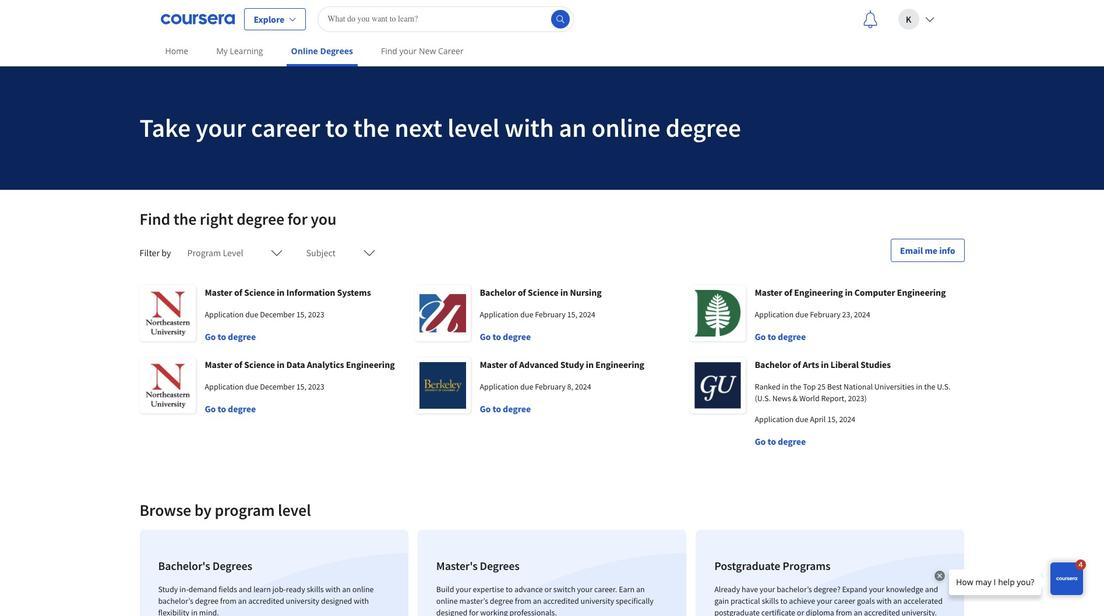 Task type: vqa. For each thing, say whether or not it's contained in the screenshot.


Task type: describe. For each thing, give the bounding box(es) containing it.
application for bachelor of science in nursing
[[480, 309, 519, 320]]

learning
[[230, 45, 263, 57]]

bachelor of arts in liberal studies
[[755, 359, 891, 371]]

go for bachelor of science in nursing
[[480, 331, 491, 343]]

knowledge
[[886, 585, 924, 595]]

your right have
[[760, 585, 775, 595]]

go to degree for master of advanced study in engineering
[[480, 403, 531, 415]]

postgraduate
[[715, 608, 760, 617]]

designed inside study in-demand fields and learn job-ready skills with an online bachelor's degree from an accredited university designed with flexibility in mind.
[[321, 596, 352, 607]]

february for engineering
[[810, 309, 841, 320]]

ranked in the top 25 best national universities in the u.s. (u.s. news & world report, 2023)
[[755, 382, 951, 404]]

master of engineering in computer engineering
[[755, 287, 946, 298]]

subject
[[306, 247, 336, 259]]

explore button
[[244, 8, 306, 30]]

career inside "already have your bachelor's degree? expand your knowledge and gain practical skills to achieve your career goals with an accelerated postgraduate certificate or diploma from an accredited university."
[[834, 596, 856, 607]]

national
[[844, 382, 873, 392]]

go to degree for master of science in information systems
[[205, 331, 256, 343]]

master for master of science in data analytics engineering
[[205, 359, 232, 371]]

degree?
[[814, 585, 841, 595]]

demand
[[189, 585, 217, 595]]

online for master's degrees
[[436, 596, 458, 607]]

bachelor's inside study in-demand fields and learn job-ready skills with an online bachelor's degree from an accredited university designed with flexibility in mind.
[[158, 596, 193, 607]]

advanced
[[519, 359, 559, 371]]

master for master of advanced study in engineering
[[480, 359, 507, 371]]

accelerated
[[904, 596, 943, 607]]

list containing bachelor's degrees
[[135, 526, 969, 617]]

in right the arts
[[821, 359, 829, 371]]

find for find the right degree for you
[[140, 209, 170, 230]]

your up master's
[[456, 585, 471, 595]]

email me info
[[900, 245, 955, 256]]

of for bachelor of science in nursing
[[518, 287, 526, 298]]

u.s.
[[937, 382, 951, 392]]

degrees for online degrees
[[320, 45, 353, 57]]

due for data
[[245, 382, 258, 392]]

bachelor of science in nursing
[[480, 287, 602, 298]]

postgraduate programs
[[715, 559, 831, 573]]

application for master of science in information systems
[[205, 309, 244, 320]]

university of massachusetts global image
[[415, 286, 471, 342]]

analytics
[[307, 359, 344, 371]]

filter
[[140, 247, 160, 259]]

2024 for computer
[[854, 309, 870, 320]]

15, for data
[[296, 382, 307, 392]]

liberal
[[831, 359, 859, 371]]

dartmouth college image
[[690, 286, 746, 342]]

23,
[[842, 309, 853, 320]]

universities
[[875, 382, 915, 392]]

in left 'data'
[[277, 359, 285, 371]]

university.
[[902, 608, 937, 617]]

and inside "already have your bachelor's degree? expand your knowledge and gain practical skills to achieve your career goals with an accelerated postgraduate certificate or diploma from an accredited university."
[[925, 585, 938, 595]]

already have your bachelor's degree? expand your knowledge and gain practical skills to achieve your career goals with an accelerated postgraduate certificate or diploma from an accredited university.
[[715, 585, 943, 617]]

master of science in data analytics engineering
[[205, 359, 395, 371]]

go for master of science in information systems
[[205, 331, 216, 343]]

your right switch at right
[[577, 585, 593, 595]]

career.
[[594, 585, 617, 595]]

15, for information
[[296, 309, 307, 320]]

university of california, berkeley image
[[415, 358, 471, 414]]

email
[[900, 245, 923, 256]]

in right advanced
[[586, 359, 594, 371]]

in inside study in-demand fields and learn job-ready skills with an online bachelor's degree from an accredited university designed with flexibility in mind.
[[191, 608, 198, 617]]

the up &
[[790, 382, 802, 392]]

in up 23,
[[845, 287, 853, 298]]

already
[[715, 585, 740, 595]]

designed inside the build your expertise to advance or switch your career. earn an online master's degree from an accredited university specifically designed for working professionals.
[[436, 608, 468, 617]]

for inside the build your expertise to advance or switch your career. earn an online master's degree from an accredited university specifically designed for working professionals.
[[469, 608, 479, 617]]

build your expertise to advance or switch your career. earn an online master's degree from an accredited university specifically designed for working professionals.
[[436, 585, 654, 617]]

nursing
[[570, 287, 602, 298]]

news
[[773, 393, 791, 404]]

have
[[742, 585, 758, 595]]

master's degrees
[[436, 559, 520, 573]]

the left right at the top left
[[173, 209, 197, 230]]

working
[[480, 608, 508, 617]]

application due february 15, 2024
[[480, 309, 595, 320]]

master for master of engineering in computer engineering
[[755, 287, 783, 298]]

ranked
[[755, 382, 781, 392]]

science for nursing
[[528, 287, 559, 298]]

go for master of engineering in computer engineering
[[755, 331, 766, 343]]

info
[[940, 245, 955, 256]]

with inside "already have your bachelor's degree? expand your knowledge and gain practical skills to achieve your career goals with an accelerated postgraduate certificate or diploma from an accredited university."
[[877, 596, 892, 607]]

bachelor for bachelor of arts in liberal studies
[[755, 359, 791, 371]]

gain
[[715, 596, 729, 607]]

application due february 8, 2024
[[480, 382, 591, 392]]

&
[[793, 393, 798, 404]]

home
[[165, 45, 188, 57]]

filter by
[[140, 247, 171, 259]]

new
[[419, 45, 436, 57]]

december for data
[[260, 382, 295, 392]]

k
[[906, 13, 912, 25]]

diploma
[[806, 608, 834, 617]]

of for master of advanced study in engineering
[[509, 359, 517, 371]]

home link
[[161, 38, 193, 64]]

application due december 15, 2023 for information
[[205, 309, 324, 320]]

flexibility
[[158, 608, 190, 617]]

find your new career
[[381, 45, 464, 57]]

program level button
[[180, 239, 290, 267]]

due for information
[[245, 309, 258, 320]]

go for master of science in data analytics engineering
[[205, 403, 216, 415]]

mind.
[[199, 608, 219, 617]]

northeastern university image for master of science in information systems
[[140, 286, 196, 342]]

take your career to the next level with an online degree
[[140, 112, 741, 144]]

job-
[[273, 585, 286, 595]]

the left next
[[353, 112, 390, 144]]

online for bachelor's degrees
[[352, 585, 374, 595]]

in left u.s.
[[916, 382, 923, 392]]

application due february 23, 2024
[[755, 309, 870, 320]]

february for science
[[535, 309, 566, 320]]

right
[[200, 209, 233, 230]]

in left information
[[277, 287, 285, 298]]

switch
[[554, 585, 576, 595]]

email me info button
[[891, 239, 965, 262]]

learn
[[253, 585, 271, 595]]

find for find your new career
[[381, 45, 397, 57]]

take
[[140, 112, 191, 144]]

go to degree for master of science in data analytics engineering
[[205, 403, 256, 415]]

you
[[311, 209, 337, 230]]

program level
[[187, 247, 243, 259]]

degree inside study in-demand fields and learn job-ready skills with an online bachelor's degree from an accredited university designed with flexibility in mind.
[[195, 596, 219, 607]]

science for information
[[244, 287, 275, 298]]

goals
[[857, 596, 875, 607]]

certificate
[[762, 608, 796, 617]]

university for master's degrees
[[581, 596, 614, 607]]

your left new
[[400, 45, 417, 57]]

georgetown university image
[[690, 358, 746, 414]]

master's
[[460, 596, 488, 607]]

(u.s.
[[755, 393, 771, 404]]

my
[[216, 45, 228, 57]]

bachelor's degrees
[[158, 559, 252, 573]]

15, for nursing
[[567, 309, 578, 320]]

degrees for bachelor's degrees
[[213, 559, 252, 573]]

science for data
[[244, 359, 275, 371]]

application for master of science in data analytics engineering
[[205, 382, 244, 392]]

bachelor's inside "already have your bachelor's degree? expand your knowledge and gain practical skills to achieve your career goals with an accelerated postgraduate certificate or diploma from an accredited university."
[[777, 585, 812, 595]]

december for information
[[260, 309, 295, 320]]

browse
[[140, 500, 191, 521]]

your up goals
[[869, 585, 885, 595]]

master for master of science in information systems
[[205, 287, 232, 298]]



Task type: locate. For each thing, give the bounding box(es) containing it.
due left april
[[795, 414, 809, 425]]

0 vertical spatial career
[[251, 112, 320, 144]]

1 vertical spatial bachelor's
[[158, 596, 193, 607]]

1 horizontal spatial study
[[561, 359, 584, 371]]

systems
[[337, 287, 371, 298]]

1 vertical spatial career
[[834, 596, 856, 607]]

of left 'data'
[[234, 359, 242, 371]]

15, right april
[[828, 414, 838, 425]]

15, down master of science in data analytics engineering
[[296, 382, 307, 392]]

1 december from the top
[[260, 309, 295, 320]]

studies
[[861, 359, 891, 371]]

university down ready
[[286, 596, 319, 607]]

2024 right 23,
[[854, 309, 870, 320]]

1 vertical spatial bachelor
[[755, 359, 791, 371]]

accredited for bachelor's degrees
[[248, 596, 284, 607]]

2 university from the left
[[581, 596, 614, 607]]

bachelor's up achieve
[[777, 585, 812, 595]]

master's
[[436, 559, 478, 573]]

your up diploma
[[817, 596, 833, 607]]

None search field
[[318, 6, 574, 32]]

from right diploma
[[836, 608, 852, 617]]

science down the program level popup button
[[244, 287, 275, 298]]

by right filter
[[162, 247, 171, 259]]

15, down information
[[296, 309, 307, 320]]

1 horizontal spatial or
[[797, 608, 804, 617]]

1 horizontal spatial by
[[194, 500, 212, 521]]

explore
[[254, 13, 285, 25]]

0 vertical spatial online
[[592, 112, 661, 144]]

1 horizontal spatial bachelor's
[[777, 585, 812, 595]]

0 horizontal spatial university
[[286, 596, 319, 607]]

application due december 15, 2023 for data
[[205, 382, 324, 392]]

in up the news
[[782, 382, 789, 392]]

1 vertical spatial designed
[[436, 608, 468, 617]]

and up accelerated
[[925, 585, 938, 595]]

accredited inside "already have your bachelor's degree? expand your knowledge and gain practical skills to achieve your career goals with an accelerated postgraduate certificate or diploma from an accredited university."
[[864, 608, 900, 617]]

achieve
[[789, 596, 815, 607]]

1 vertical spatial december
[[260, 382, 295, 392]]

0 vertical spatial bachelor's
[[777, 585, 812, 595]]

2 horizontal spatial from
[[836, 608, 852, 617]]

or inside the build your expertise to advance or switch your career. earn an online master's degree from an accredited university specifically designed for working professionals.
[[545, 585, 552, 595]]

study left in-
[[158, 585, 178, 595]]

application due april 15, 2024
[[755, 414, 856, 425]]

fields
[[219, 585, 237, 595]]

find
[[381, 45, 397, 57], [140, 209, 170, 230]]

1 vertical spatial find
[[140, 209, 170, 230]]

2 horizontal spatial degrees
[[480, 559, 520, 573]]

1 horizontal spatial bachelor
[[755, 359, 791, 371]]

of left advanced
[[509, 359, 517, 371]]

accredited down the learn
[[248, 596, 284, 607]]

expertise
[[473, 585, 504, 595]]

expand
[[842, 585, 868, 595]]

bachelor up ranked
[[755, 359, 791, 371]]

2023 down information
[[308, 309, 324, 320]]

accredited down goals
[[864, 608, 900, 617]]

study inside study in-demand fields and learn job-ready skills with an online bachelor's degree from an accredited university designed with flexibility in mind.
[[158, 585, 178, 595]]

0 vertical spatial for
[[288, 209, 308, 230]]

specifically
[[616, 596, 654, 607]]

level
[[448, 112, 500, 144], [278, 500, 311, 521]]

subject button
[[299, 239, 382, 267]]

information
[[286, 287, 335, 298]]

university for bachelor's degrees
[[286, 596, 319, 607]]

0 vertical spatial designed
[[321, 596, 352, 607]]

1 horizontal spatial from
[[515, 596, 531, 607]]

my learning
[[216, 45, 263, 57]]

from down the fields
[[220, 596, 237, 607]]

1 northeastern university image from the top
[[140, 286, 196, 342]]

by for filter
[[162, 247, 171, 259]]

0 vertical spatial 2023
[[308, 309, 324, 320]]

accredited
[[248, 596, 284, 607], [543, 596, 579, 607], [864, 608, 900, 617]]

0 horizontal spatial find
[[140, 209, 170, 230]]

2024 down the nursing
[[579, 309, 595, 320]]

0 vertical spatial study
[[561, 359, 584, 371]]

february down bachelor of science in nursing
[[535, 309, 566, 320]]

1 vertical spatial northeastern university image
[[140, 358, 196, 414]]

0 vertical spatial skills
[[307, 585, 324, 595]]

or down achieve
[[797, 608, 804, 617]]

1 horizontal spatial skills
[[762, 596, 779, 607]]

accredited inside the build your expertise to advance or switch your career. earn an online master's degree from an accredited university specifically designed for working professionals.
[[543, 596, 579, 607]]

northeastern university image
[[140, 286, 196, 342], [140, 358, 196, 414]]

of for bachelor of arts in liberal studies
[[793, 359, 801, 371]]

due down master of science in information systems
[[245, 309, 258, 320]]

bachelor's
[[777, 585, 812, 595], [158, 596, 193, 607]]

for down master's
[[469, 608, 479, 617]]

university inside the build your expertise to advance or switch your career. earn an online master's degree from an accredited university specifically designed for working professionals.
[[581, 596, 614, 607]]

2024 for in
[[575, 382, 591, 392]]

degrees up the fields
[[213, 559, 252, 573]]

from inside "already have your bachelor's degree? expand your knowledge and gain practical skills to achieve your career goals with an accelerated postgraduate certificate or diploma from an accredited university."
[[836, 608, 852, 617]]

practical
[[731, 596, 760, 607]]

go for master of advanced study in engineering
[[480, 403, 491, 415]]

online degrees link
[[286, 38, 358, 66]]

engineering
[[794, 287, 843, 298], [897, 287, 946, 298], [346, 359, 395, 371], [596, 359, 645, 371]]

1 vertical spatial skills
[[762, 596, 779, 607]]

0 horizontal spatial designed
[[321, 596, 352, 607]]

level right program
[[278, 500, 311, 521]]

report,
[[821, 393, 847, 404]]

2024 right 8,
[[575, 382, 591, 392]]

and
[[239, 585, 252, 595], [925, 585, 938, 595]]

degrees up expertise
[[480, 559, 520, 573]]

8,
[[567, 382, 574, 392]]

0 horizontal spatial and
[[239, 585, 252, 595]]

2023)
[[848, 393, 867, 404]]

and inside study in-demand fields and learn job-ready skills with an online bachelor's degree from an accredited university designed with flexibility in mind.
[[239, 585, 252, 595]]

2 application due december 15, 2023 from the top
[[205, 382, 324, 392]]

of left the arts
[[793, 359, 801, 371]]

master
[[205, 287, 232, 298], [755, 287, 783, 298], [205, 359, 232, 371], [480, 359, 507, 371]]

online degrees
[[291, 45, 353, 57]]

degrees right online
[[320, 45, 353, 57]]

or inside "already have your bachelor's degree? expand your knowledge and gain practical skills to achieve your career goals with an accelerated postgraduate certificate or diploma from an accredited university."
[[797, 608, 804, 617]]

1 and from the left
[[239, 585, 252, 595]]

k button
[[889, 0, 944, 38]]

from down advance
[[515, 596, 531, 607]]

0 vertical spatial bachelor
[[480, 287, 516, 298]]

by
[[162, 247, 171, 259], [194, 500, 212, 521]]

science left 'data'
[[244, 359, 275, 371]]

skills inside "already have your bachelor's degree? expand your knowledge and gain practical skills to achieve your career goals with an accelerated postgraduate certificate or diploma from an accredited university."
[[762, 596, 779, 607]]

find up filter by
[[140, 209, 170, 230]]

of down the program level popup button
[[234, 287, 242, 298]]

1 horizontal spatial career
[[834, 596, 856, 607]]

due
[[245, 309, 258, 320], [520, 309, 533, 320], [795, 309, 809, 320], [245, 382, 258, 392], [520, 382, 533, 392], [795, 414, 809, 425]]

list
[[135, 526, 969, 617]]

of for master of engineering in computer engineering
[[784, 287, 793, 298]]

of for master of science in data analytics engineering
[[234, 359, 242, 371]]

1 university from the left
[[286, 596, 319, 607]]

program
[[187, 247, 221, 259]]

your right take on the top left of the page
[[196, 112, 246, 144]]

find left new
[[381, 45, 397, 57]]

from inside study in-demand fields and learn job-ready skills with an online bachelor's degree from an accredited university designed with flexibility in mind.
[[220, 596, 237, 607]]

bachelor's
[[158, 559, 210, 573]]

due down advanced
[[520, 382, 533, 392]]

ready
[[286, 585, 305, 595]]

0 vertical spatial level
[[448, 112, 500, 144]]

level right next
[[448, 112, 500, 144]]

0 vertical spatial by
[[162, 247, 171, 259]]

0 horizontal spatial skills
[[307, 585, 324, 595]]

1 vertical spatial application due december 15, 2023
[[205, 382, 324, 392]]

of up application due february 23, 2024
[[784, 287, 793, 298]]

2 december from the top
[[260, 382, 295, 392]]

from inside the build your expertise to advance or switch your career. earn an online master's degree from an accredited university specifically designed for working professionals.
[[515, 596, 531, 607]]

program
[[215, 500, 275, 521]]

study up 8,
[[561, 359, 584, 371]]

2024 down 2023)
[[839, 414, 856, 425]]

application for master of engineering in computer engineering
[[755, 309, 794, 320]]

in left mind.
[[191, 608, 198, 617]]

career
[[251, 112, 320, 144], [834, 596, 856, 607]]

due down bachelor of science in nursing
[[520, 309, 533, 320]]

0 horizontal spatial accredited
[[248, 596, 284, 607]]

top
[[803, 382, 816, 392]]

1 horizontal spatial accredited
[[543, 596, 579, 607]]

1 horizontal spatial level
[[448, 112, 500, 144]]

in left the nursing
[[560, 287, 568, 298]]

university
[[286, 596, 319, 607], [581, 596, 614, 607]]

0 horizontal spatial from
[[220, 596, 237, 607]]

master of advanced study in engineering
[[480, 359, 645, 371]]

2 northeastern university image from the top
[[140, 358, 196, 414]]

professionals.
[[510, 608, 557, 617]]

2 2023 from the top
[[308, 382, 324, 392]]

and left the learn
[[239, 585, 252, 595]]

arts
[[803, 359, 819, 371]]

go to degree for master of engineering in computer engineering
[[755, 331, 806, 343]]

study in-demand fields and learn job-ready skills with an online bachelor's degree from an accredited university designed with flexibility in mind.
[[158, 585, 374, 617]]

accredited down switch at right
[[543, 596, 579, 607]]

of
[[234, 287, 242, 298], [518, 287, 526, 298], [784, 287, 793, 298], [234, 359, 242, 371], [509, 359, 517, 371], [793, 359, 801, 371]]

0 horizontal spatial study
[[158, 585, 178, 595]]

1 horizontal spatial degrees
[[320, 45, 353, 57]]

career
[[438, 45, 464, 57]]

1 horizontal spatial university
[[581, 596, 614, 607]]

university down career.
[[581, 596, 614, 607]]

0 horizontal spatial for
[[288, 209, 308, 230]]

0 vertical spatial northeastern university image
[[140, 286, 196, 342]]

0 vertical spatial or
[[545, 585, 552, 595]]

application due december 15, 2023 down master of science in information systems
[[205, 309, 324, 320]]

2023 for information
[[308, 309, 324, 320]]

skills right ready
[[307, 585, 324, 595]]

december down 'data'
[[260, 382, 295, 392]]

1 horizontal spatial designed
[[436, 608, 468, 617]]

1 2023 from the top
[[308, 309, 324, 320]]

2 horizontal spatial online
[[592, 112, 661, 144]]

What do you want to learn? text field
[[318, 6, 574, 32]]

by right browse
[[194, 500, 212, 521]]

best
[[827, 382, 842, 392]]

science up 'application due february 15, 2024'
[[528, 287, 559, 298]]

of for master of science in information systems
[[234, 287, 242, 298]]

0 horizontal spatial degrees
[[213, 559, 252, 573]]

due left 23,
[[795, 309, 809, 320]]

by for browse
[[194, 500, 212, 521]]

bachelor's up flexibility
[[158, 596, 193, 607]]

of up 'application due february 15, 2024'
[[518, 287, 526, 298]]

1 horizontal spatial find
[[381, 45, 397, 57]]

bachelor up 'application due february 15, 2024'
[[480, 287, 516, 298]]

1 vertical spatial for
[[469, 608, 479, 617]]

application due december 15, 2023 down 'data'
[[205, 382, 324, 392]]

skills up certificate
[[762, 596, 779, 607]]

1 vertical spatial 2023
[[308, 382, 324, 392]]

2024 for nursing
[[579, 309, 595, 320]]

1 horizontal spatial online
[[436, 596, 458, 607]]

february left 8,
[[535, 382, 566, 392]]

programs
[[783, 559, 831, 573]]

0 horizontal spatial career
[[251, 112, 320, 144]]

the left u.s.
[[924, 382, 936, 392]]

1 vertical spatial level
[[278, 500, 311, 521]]

0 horizontal spatial bachelor
[[480, 287, 516, 298]]

bachelor for bachelor of science in nursing
[[480, 287, 516, 298]]

level
[[223, 247, 243, 259]]

1 vertical spatial by
[[194, 500, 212, 521]]

degrees for master's degrees
[[480, 559, 520, 573]]

earn
[[619, 585, 635, 595]]

from for bachelor's degrees
[[220, 596, 237, 607]]

accredited for master's degrees
[[543, 596, 579, 607]]

0 vertical spatial december
[[260, 309, 295, 320]]

due down master of science in data analytics engineering
[[245, 382, 258, 392]]

online inside the build your expertise to advance or switch your career. earn an online master's degree from an accredited university specifically designed for working professionals.
[[436, 596, 458, 607]]

to inside the build your expertise to advance or switch your career. earn an online master's degree from an accredited university specifically designed for working professionals.
[[506, 585, 513, 595]]

from
[[220, 596, 237, 607], [515, 596, 531, 607], [836, 608, 852, 617]]

next
[[395, 112, 442, 144]]

in
[[277, 287, 285, 298], [560, 287, 568, 298], [845, 287, 853, 298], [277, 359, 285, 371], [586, 359, 594, 371], [821, 359, 829, 371], [782, 382, 789, 392], [916, 382, 923, 392], [191, 608, 198, 617]]

1 horizontal spatial and
[[925, 585, 938, 595]]

skills inside study in-demand fields and learn job-ready skills with an online bachelor's degree from an accredited university designed with flexibility in mind.
[[307, 585, 324, 595]]

2023 for data
[[308, 382, 324, 392]]

april
[[810, 414, 826, 425]]

application
[[205, 309, 244, 320], [480, 309, 519, 320], [755, 309, 794, 320], [205, 382, 244, 392], [480, 382, 519, 392], [755, 414, 794, 425]]

go to degree for bachelor of science in nursing
[[480, 331, 531, 343]]

2023 down analytics
[[308, 382, 324, 392]]

world
[[800, 393, 820, 404]]

me
[[925, 245, 938, 256]]

2 horizontal spatial accredited
[[864, 608, 900, 617]]

due for in
[[520, 382, 533, 392]]

1 vertical spatial or
[[797, 608, 804, 617]]

browse by program level
[[140, 500, 311, 521]]

data
[[286, 359, 305, 371]]

february left 23,
[[810, 309, 841, 320]]

0 horizontal spatial bachelor's
[[158, 596, 193, 607]]

northeastern university image for master of science in data analytics engineering
[[140, 358, 196, 414]]

online
[[592, 112, 661, 144], [352, 585, 374, 595], [436, 596, 458, 607]]

1 horizontal spatial for
[[469, 608, 479, 617]]

december
[[260, 309, 295, 320], [260, 382, 295, 392]]

due for nursing
[[520, 309, 533, 320]]

due for computer
[[795, 309, 809, 320]]

for
[[288, 209, 308, 230], [469, 608, 479, 617]]

0 horizontal spatial level
[[278, 500, 311, 521]]

0 vertical spatial application due december 15, 2023
[[205, 309, 324, 320]]

go to degree
[[205, 331, 256, 343], [480, 331, 531, 343], [755, 331, 806, 343], [205, 403, 256, 415], [480, 403, 531, 415], [755, 436, 806, 448]]

2023
[[308, 309, 324, 320], [308, 382, 324, 392]]

build
[[436, 585, 454, 595]]

online inside study in-demand fields and learn job-ready skills with an online bachelor's degree from an accredited university designed with flexibility in mind.
[[352, 585, 374, 595]]

february for advanced
[[535, 382, 566, 392]]

advance
[[515, 585, 543, 595]]

2 and from the left
[[925, 585, 938, 595]]

from for master's degrees
[[515, 596, 531, 607]]

computer
[[855, 287, 895, 298]]

coursera image
[[161, 10, 235, 28]]

application for master of advanced study in engineering
[[480, 382, 519, 392]]

degree inside the build your expertise to advance or switch your career. earn an online master's degree from an accredited university specifically designed for working professionals.
[[490, 596, 513, 607]]

for left you
[[288, 209, 308, 230]]

application due december 15, 2023
[[205, 309, 324, 320], [205, 382, 324, 392]]

go
[[205, 331, 216, 343], [480, 331, 491, 343], [755, 331, 766, 343], [205, 403, 216, 415], [480, 403, 491, 415], [755, 436, 766, 448]]

find your new career link
[[376, 38, 468, 64]]

in-
[[180, 585, 189, 595]]

to
[[325, 112, 348, 144], [218, 331, 226, 343], [493, 331, 501, 343], [768, 331, 776, 343], [218, 403, 226, 415], [493, 403, 501, 415], [768, 436, 776, 448], [506, 585, 513, 595], [781, 596, 788, 607]]

15, down the nursing
[[567, 309, 578, 320]]

0 horizontal spatial by
[[162, 247, 171, 259]]

or left switch at right
[[545, 585, 552, 595]]

designed
[[321, 596, 352, 607], [436, 608, 468, 617]]

0 horizontal spatial online
[[352, 585, 374, 595]]

1 application due december 15, 2023 from the top
[[205, 309, 324, 320]]

0 horizontal spatial or
[[545, 585, 552, 595]]

bachelor
[[480, 287, 516, 298], [755, 359, 791, 371]]

0 vertical spatial find
[[381, 45, 397, 57]]

2 vertical spatial online
[[436, 596, 458, 607]]

postgraduate
[[715, 559, 781, 573]]

accredited inside study in-demand fields and learn job-ready skills with an online bachelor's degree from an accredited university designed with flexibility in mind.
[[248, 596, 284, 607]]

1 vertical spatial online
[[352, 585, 374, 595]]

university inside study in-demand fields and learn job-ready skills with an online bachelor's degree from an accredited university designed with flexibility in mind.
[[286, 596, 319, 607]]

1 vertical spatial study
[[158, 585, 178, 595]]

december down master of science in information systems
[[260, 309, 295, 320]]

your
[[400, 45, 417, 57], [196, 112, 246, 144], [456, 585, 471, 595], [577, 585, 593, 595], [760, 585, 775, 595], [869, 585, 885, 595], [817, 596, 833, 607]]

to inside "already have your bachelor's degree? expand your knowledge and gain practical skills to achieve your career goals with an accelerated postgraduate certificate or diploma from an accredited university."
[[781, 596, 788, 607]]



